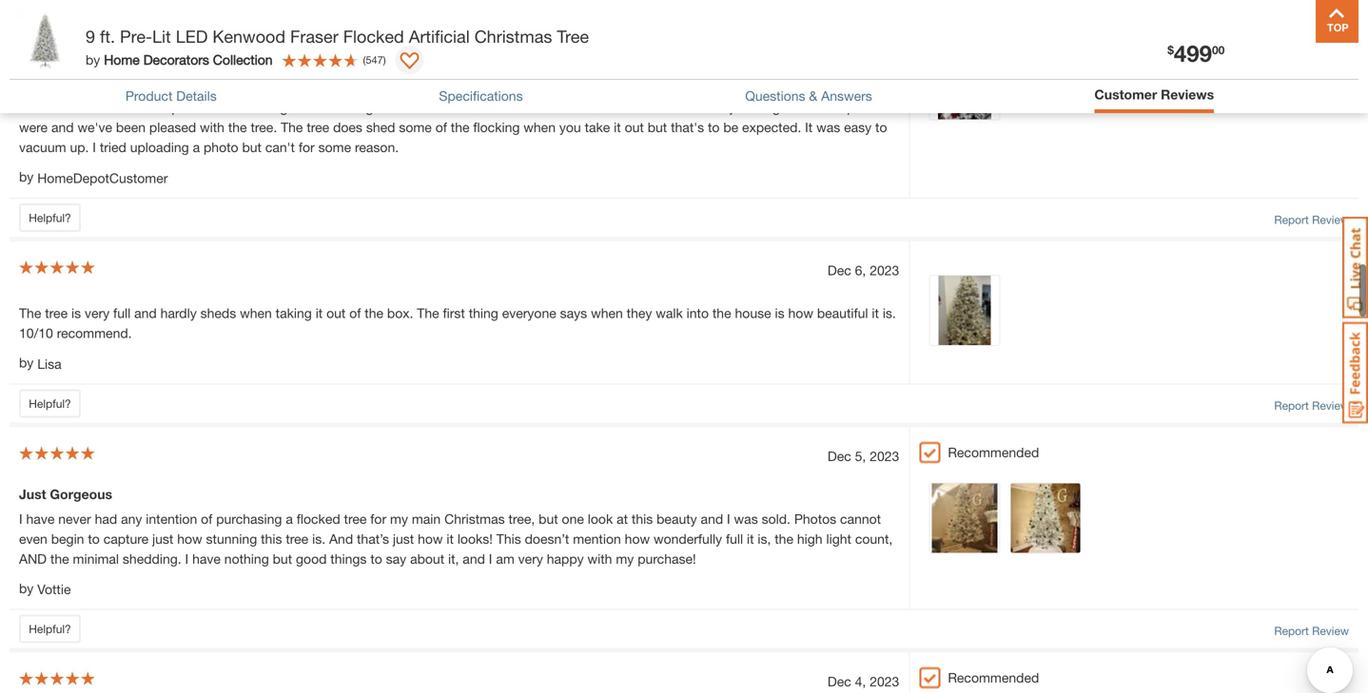 Task type: vqa. For each thing, say whether or not it's contained in the screenshot.
Read Return Policy link
no



Task type: describe. For each thing, give the bounding box(es) containing it.
been
[[116, 120, 146, 135]]

display image
[[400, 52, 419, 71]]

)
[[383, 54, 386, 66]]

it left is,
[[747, 531, 754, 547]]

i left am
[[489, 551, 493, 567]]

8
[[365, 80, 372, 95]]

i right years.
[[415, 80, 419, 95]]

replace
[[139, 80, 183, 95]]

was right it
[[817, 120, 841, 135]]

take
[[585, 120, 610, 135]]

00
[[1213, 43, 1225, 57]]

get
[[366, 100, 385, 115]]

by lisa
[[19, 355, 62, 372]]

1 horizontal spatial for
[[345, 80, 361, 95]]

but up doesn't
[[539, 511, 558, 527]]

even
[[19, 531, 47, 547]]

and
[[329, 531, 353, 547]]

house
[[735, 306, 772, 321]]

taking
[[276, 306, 312, 321]]

depot
[[504, 80, 540, 95]]

they
[[627, 306, 652, 321]]

doesn't
[[525, 531, 570, 547]]

was up did.
[[422, 80, 446, 95]]

the tree is very full and hardly sheds when taking it out of the box. the first thing everyone says when they walk into the house is how beautiful it is. 10/10 recommend.
[[19, 306, 897, 341]]

one inside i bought this tree to replace an artificial one we've had for 8 years. i was in home depot looking at them and sent a photo of the display to my wife. she was excited with the photo and said to go ahead and get it so i did. when we took it out of the box the tree looked just as good as the photos were and we've been pleased with the tree.  the tree does shed some of the flocking when you take it out but that's to be expected. it was easy to vacuum up. i tried uploading a photo but can't for some reason.
[[254, 80, 276, 95]]

and left sent
[[639, 80, 662, 95]]

had inside just gorgeous i have never had any intention of purchasing a flocked tree for my main christmas tree, but one look at this beauty and i was sold. photos cannot even begin to capture just how stunning this tree is. and that's just how it looks! this doesn't mention how wonderfully full it is, the high light count, and the minimal shedding. i have nothing but good things to say about it, and i am very happy with my purchase!
[[95, 511, 117, 527]]

reason.
[[355, 140, 399, 155]]

customer
[[1095, 87, 1158, 102]]

full inside the tree is very full and hardly sheds when taking it out of the box. the first thing everyone says when they walk into the house is how beautiful it is. 10/10 recommend.
[[113, 306, 131, 321]]

the down 'begin'
[[50, 551, 69, 567]]

helpful? button for the tree is very full and hardly sheds when taking it out of the box. the first thing everyone says when they walk into the house is how beautiful it is. 10/10 recommend.
[[19, 390, 81, 418]]

full inside just gorgeous i have never had any intention of purchasing a flocked tree for my main christmas tree, but one look at this beauty and i was sold. photos cannot even begin to capture just how stunning this tree is. and that's just how it looks! this doesn't mention how wonderfully full it is, the high light count, and the minimal shedding. i have nothing but good things to say about it, and i am very happy with my purchase!
[[726, 531, 744, 547]]

of inside just gorgeous i have never had any intention of purchasing a flocked tree for my main christmas tree, but one look at this beauty and i was sold. photos cannot even begin to capture just how stunning this tree is. and that's just how it looks! this doesn't mention how wonderfully full it is, the high light count, and the minimal shedding. i have nothing but good things to say about it, and i am very happy with my purchase!
[[201, 511, 213, 527]]

report for dec 6, 2023
[[1275, 399, 1310, 412]]

when
[[451, 100, 485, 115]]

tree
[[557, 26, 589, 47]]

product details
[[125, 88, 217, 104]]

the up take at top
[[589, 100, 608, 115]]

one inside just gorgeous i have never had any intention of purchasing a flocked tree for my main christmas tree, but one look at this beauty and i was sold. photos cannot even begin to capture just how stunning this tree is. and that's just how it looks! this doesn't mention how wonderfully full it is, the high light count, and the minimal shedding. i have nothing but good things to say about it, and i am very happy with my purchase!
[[562, 511, 584, 527]]

2 as from the left
[[807, 100, 821, 115]]

1 helpful? button from the top
[[19, 204, 81, 232]]

can't
[[265, 140, 295, 155]]

helpful? for just gorgeous
[[29, 623, 71, 637]]

ft.
[[100, 26, 115, 47]]

report review button for dec 6, 2023
[[1275, 397, 1350, 414]]

artificial
[[409, 26, 470, 47]]

in
[[450, 80, 460, 95]]

that's
[[671, 120, 705, 135]]

the right is,
[[775, 531, 794, 547]]

mention
[[573, 531, 621, 547]]

&
[[810, 88, 818, 104]]

just
[[19, 487, 46, 502]]

does
[[333, 120, 363, 135]]

to right easy
[[876, 120, 888, 135]]

by vottie
[[19, 581, 71, 598]]

to up minimal
[[88, 531, 100, 547]]

1 horizontal spatial just
[[393, 531, 414, 547]]

flocked
[[297, 511, 340, 527]]

helpful? for the tree is very full and hardly sheds when taking it out of the box. the first thing everyone says when they walk into the house is how beautiful it is. 10/10 recommend.
[[29, 397, 71, 411]]

2 recommended from the top
[[948, 671, 1040, 687]]

shedding.
[[123, 551, 181, 567]]

and inside the tree is very full and hardly sheds when taking it out of the box. the first thing everyone says when they walk into the house is how beautiful it is. 10/10 recommend.
[[134, 306, 157, 321]]

is. inside just gorgeous i have never had any intention of purchasing a flocked tree for my main christmas tree, but one look at this beauty and i was sold. photos cannot even begin to capture just how stunning this tree is. and that's just how it looks! this doesn't mention how wonderfully full it is, the high light count, and the minimal shedding. i have nothing but good things to say about it, and i am very happy with my purchase!
[[312, 531, 326, 547]]

and up the wonderfully
[[701, 511, 724, 527]]

1 vertical spatial my
[[390, 511, 408, 527]]

2023 for dec 4, 2023
[[870, 675, 900, 690]]

easy
[[844, 120, 872, 135]]

photos
[[847, 100, 889, 115]]

good inside i bought this tree to replace an artificial one we've had for 8 years. i was in home depot looking at them and sent a photo of the display to my wife. she was excited with the photo and said to go ahead and get it so i did. when we took it out of the box the tree looked just as good as the photos were and we've been pleased with the tree.  the tree does shed some of the flocking when you take it out but that's to be expected. it was easy to vacuum up. i tried uploading a photo but can't for some reason.
[[773, 100, 804, 115]]

am
[[496, 551, 515, 567]]

tree.
[[251, 120, 277, 135]]

an
[[186, 80, 201, 95]]

shed
[[366, 120, 395, 135]]

1 recommended from the top
[[948, 445, 1040, 461]]

very inside just gorgeous i have never had any intention of purchasing a flocked tree for my main christmas tree, but one look at this beauty and i was sold. photos cannot even begin to capture just how stunning this tree is. and that's just how it looks! this doesn't mention how wonderfully full it is, the high light count, and the minimal shedding. i have nothing but good things to say about it, and i am very happy with my purchase!
[[518, 551, 543, 567]]

product image image
[[14, 10, 76, 71]]

( 547 )
[[363, 54, 386, 66]]

this inside i bought this tree to replace an artificial one we've had for 8 years. i was in home depot looking at them and sent a photo of the display to my wife. she was excited with the photo and said to go ahead and get it so i did. when we took it out of the box the tree looked just as good as the photos were and we've been pleased with the tree.  the tree does shed some of the flocking when you take it out but that's to be expected. it was easy to vacuum up. i tried uploading a photo but can't for some reason.
[[72, 80, 93, 95]]

kenwood
[[213, 26, 286, 47]]

is. inside the tree is very full and hardly sheds when taking it out of the box. the first thing everyone says when they walk into the house is how beautiful it is. 10/10 recommend.
[[883, 306, 897, 321]]

how down "intention"
[[177, 531, 202, 547]]

and
[[19, 551, 47, 567]]

it right took
[[540, 100, 547, 115]]

1 vertical spatial have
[[192, 551, 221, 567]]

4,
[[855, 675, 867, 690]]

1 is from the left
[[71, 306, 81, 321]]

about
[[410, 551, 445, 567]]

dec 6, 2023
[[828, 263, 900, 278]]

to left go
[[265, 100, 276, 115]]

and up up.
[[51, 120, 74, 135]]

customer reviews
[[1095, 87, 1215, 102]]

1 helpful? from the top
[[29, 211, 71, 225]]

by for by homedepotcustomer
[[19, 169, 34, 185]]

box
[[611, 100, 634, 115]]

of up you
[[574, 100, 585, 115]]

1 vertical spatial photo
[[172, 100, 206, 115]]

sold.
[[762, 511, 791, 527]]

gorgeous
[[50, 487, 112, 502]]

answers
[[822, 88, 873, 104]]

good inside just gorgeous i have never had any intention of purchasing a flocked tree for my main christmas tree, but one look at this beauty and i was sold. photos cannot even begin to capture just how stunning this tree is. and that's just how it looks! this doesn't mention how wonderfully full it is, the high light count, and the minimal shedding. i have nothing but good things to say about it, and i am very happy with my purchase!
[[296, 551, 327, 567]]

of up expected. at the right
[[744, 80, 756, 95]]

we
[[489, 100, 506, 115]]

2023 for dec 5, 2023
[[870, 449, 900, 464]]

dec for dec 5, 2023
[[828, 449, 852, 464]]

the left box.
[[365, 306, 384, 321]]

1 report from the top
[[1275, 213, 1310, 226]]

top button
[[1316, 0, 1359, 43]]

0 vertical spatial photo
[[705, 80, 740, 95]]

looked
[[686, 100, 727, 115]]

499
[[1175, 40, 1213, 67]]

the right into
[[713, 306, 732, 321]]

i up even
[[19, 511, 22, 527]]

first
[[443, 306, 465, 321]]

it up it,
[[447, 531, 454, 547]]

tree down sent
[[660, 100, 683, 115]]

she
[[19, 100, 42, 115]]

when inside i bought this tree to replace an artificial one we've had for 8 years. i was in home depot looking at them and sent a photo of the display to my wife. she was excited with the photo and said to go ahead and get it so i did. when we took it out of the box the tree looked just as good as the photos were and we've been pleased with the tree.  the tree does shed some of the flocking when you take it out but that's to be expected. it was easy to vacuum up. i tried uploading a photo but can't for some reason.
[[524, 120, 556, 135]]

1 horizontal spatial with
[[200, 120, 225, 135]]

is,
[[758, 531, 771, 547]]

home inside i bought this tree to replace an artificial one we've had for 8 years. i was in home depot looking at them and sent a photo of the display to my wife. she was excited with the photo and said to go ahead and get it so i did. when we took it out of the box the tree looked just as good as the photos were and we've been pleased with the tree.  the tree does shed some of the flocking when you take it out but that's to be expected. it was easy to vacuum up. i tried uploading a photo but can't for some reason.
[[464, 80, 500, 95]]

intention
[[146, 511, 197, 527]]

were
[[19, 120, 48, 135]]

vacuum
[[19, 140, 66, 155]]

tree up and
[[344, 511, 367, 527]]

feedback link image
[[1343, 322, 1369, 425]]

2 horizontal spatial out
[[625, 120, 644, 135]]

tree down ahead
[[307, 120, 330, 135]]

high
[[798, 531, 823, 547]]

0 vertical spatial home
[[104, 52, 140, 68]]

purchase!
[[638, 551, 696, 567]]

0 horizontal spatial with
[[121, 100, 145, 115]]

nothing
[[224, 551, 269, 567]]

0 horizontal spatial for
[[299, 140, 315, 155]]

flocking
[[473, 120, 520, 135]]

and down looks! on the left bottom
[[463, 551, 485, 567]]

but down the tree.
[[242, 140, 262, 155]]

by homedepotcustomer
[[19, 169, 168, 186]]

of down did.
[[436, 120, 447, 135]]

light
[[827, 531, 852, 547]]

the right box
[[638, 100, 656, 115]]

pleased
[[149, 120, 196, 135]]

2 vertical spatial my
[[616, 551, 634, 567]]

pre-
[[120, 26, 152, 47]]

i right shedding.
[[185, 551, 189, 567]]

dec 4, 2023
[[828, 675, 900, 690]]

it right beautiful
[[872, 306, 879, 321]]



Task type: locate. For each thing, give the bounding box(es) containing it.
when left the they
[[591, 306, 623, 321]]

0 horizontal spatial as
[[755, 100, 769, 115]]

a right sent
[[695, 80, 702, 95]]

2 review from the top
[[1313, 399, 1350, 412]]

and left hardly
[[134, 306, 157, 321]]

1 horizontal spatial at
[[617, 511, 628, 527]]

1 vertical spatial at
[[617, 511, 628, 527]]

was down bought
[[46, 100, 70, 115]]

review for dec 5, 2023
[[1313, 625, 1350, 638]]

was up is,
[[734, 511, 758, 527]]

display
[[782, 80, 824, 95]]

3 helpful? from the top
[[29, 623, 71, 637]]

helpful? down by homedepotcustomer
[[29, 211, 71, 225]]

a
[[695, 80, 702, 95], [193, 140, 200, 155], [286, 511, 293, 527]]

0 vertical spatial had
[[319, 80, 341, 95]]

to left replace in the left top of the page
[[123, 80, 135, 95]]

we've down excited
[[78, 120, 112, 135]]

3 dec from the top
[[828, 675, 852, 690]]

homedepotcustomer
[[37, 170, 168, 186]]

my inside i bought this tree to replace an artificial one we've had for 8 years. i was in home depot looking at them and sent a photo of the display to my wife. she was excited with the photo and said to go ahead and get it so i did. when we took it out of the box the tree looked just as good as the photos were and we've been pleased with the tree.  the tree does shed some of the flocking when you take it out but that's to be expected. it was easy to vacuum up. i tried uploading a photo but can't for some reason.
[[843, 80, 861, 95]]

tree,
[[509, 511, 535, 527]]

decorators
[[143, 52, 209, 68]]

0 vertical spatial at
[[590, 80, 602, 95]]

to left be
[[708, 120, 720, 135]]

1 vertical spatial a
[[193, 140, 200, 155]]

2 vertical spatial 2023
[[870, 675, 900, 690]]

3 helpful? button from the top
[[19, 616, 81, 644]]

2 vertical spatial helpful?
[[29, 623, 71, 637]]

0 horizontal spatial just
[[152, 531, 174, 547]]

but
[[648, 120, 667, 135], [242, 140, 262, 155], [539, 511, 558, 527], [273, 551, 292, 567]]

just inside i bought this tree to replace an artificial one we've had for 8 years. i was in home depot looking at them and sent a photo of the display to my wife. she was excited with the photo and said to go ahead and get it so i did. when we took it out of the box the tree looked just as good as the photos were and we've been pleased with the tree.  the tree does shed some of the flocking when you take it out but that's to be expected. it was easy to vacuum up. i tried uploading a photo but can't for some reason.
[[730, 100, 752, 115]]

is.
[[883, 306, 897, 321], [312, 531, 326, 547]]

full left is,
[[726, 531, 744, 547]]

good down display
[[773, 100, 804, 115]]

with
[[121, 100, 145, 115], [200, 120, 225, 135], [588, 551, 613, 567]]

0 vertical spatial very
[[85, 306, 110, 321]]

1 report review button from the top
[[1275, 211, 1350, 228]]

just up be
[[730, 100, 752, 115]]

the down go
[[281, 120, 303, 135]]

i right so
[[417, 100, 421, 115]]

full up recommend.
[[113, 306, 131, 321]]

beauty
[[657, 511, 697, 527]]

0 vertical spatial review
[[1313, 213, 1350, 226]]

flocked
[[343, 26, 404, 47]]

1 horizontal spatial have
[[192, 551, 221, 567]]

some down does
[[319, 140, 351, 155]]

0 vertical spatial good
[[773, 100, 804, 115]]

tree inside the tree is very full and hardly sheds when taking it out of the box. the first thing everyone says when they walk into the house is how beautiful it is. 10/10 recommend.
[[45, 306, 68, 321]]

one left look
[[562, 511, 584, 527]]

2 dec from the top
[[828, 449, 852, 464]]

0 horizontal spatial a
[[193, 140, 200, 155]]

report review for dec 6, 2023
[[1275, 399, 1350, 412]]

good left things
[[296, 551, 327, 567]]

0 vertical spatial one
[[254, 80, 276, 95]]

begin
[[51, 531, 84, 547]]

by inside by homedepotcustomer
[[19, 169, 34, 185]]

a inside just gorgeous i have never had any intention of purchasing a flocked tree for my main christmas tree, but one look at this beauty and i was sold. photos cannot even begin to capture just how stunning this tree is. and that's just how it looks! this doesn't mention how wonderfully full it is, the high light count, and the minimal shedding. i have nothing but good things to say about it, and i am very happy with my purchase!
[[286, 511, 293, 527]]

2 horizontal spatial with
[[588, 551, 613, 567]]

had inside i bought this tree to replace an artificial one we've had for 8 years. i was in home depot looking at them and sent a photo of the display to my wife. she was excited with the photo and said to go ahead and get it so i did. when we took it out of the box the tree looked just as good as the photos were and we've been pleased with the tree.  the tree does shed some of the flocking when you take it out but that's to be expected. it was easy to vacuum up. i tried uploading a photo but can't for some reason.
[[319, 80, 341, 95]]

dec left 5,
[[828, 449, 852, 464]]

1 vertical spatial report review
[[1275, 399, 1350, 412]]

2 vertical spatial out
[[327, 306, 346, 321]]

1 vertical spatial some
[[319, 140, 351, 155]]

report review button for dec 5, 2023
[[1275, 623, 1350, 640]]

by down the 9
[[86, 52, 100, 68]]

things
[[331, 551, 367, 567]]

0 vertical spatial some
[[399, 120, 432, 135]]

this down purchasing
[[261, 531, 282, 547]]

by for by home decorators collection
[[86, 52, 100, 68]]

christmas up 'depot'
[[475, 26, 552, 47]]

1 horizontal spatial when
[[524, 120, 556, 135]]

wonderfully
[[654, 531, 723, 547]]

0 vertical spatial report review
[[1275, 213, 1350, 226]]

photo down an
[[172, 100, 206, 115]]

hardly
[[160, 306, 197, 321]]

ahead
[[299, 100, 336, 115]]

1 horizontal spatial had
[[319, 80, 341, 95]]

1 as from the left
[[755, 100, 769, 115]]

2 report from the top
[[1275, 399, 1310, 412]]

it,
[[448, 551, 459, 567]]

$ 499 00
[[1168, 40, 1225, 67]]

have down stunning
[[192, 551, 221, 567]]

0 vertical spatial 2023
[[870, 263, 900, 278]]

by inside by lisa
[[19, 355, 34, 371]]

report for dec 5, 2023
[[1275, 625, 1310, 638]]

was inside just gorgeous i have never had any intention of purchasing a flocked tree for my main christmas tree, but one look at this beauty and i was sold. photos cannot even begin to capture just how stunning this tree is. and that's just how it looks! this doesn't mention how wonderfully full it is, the high light count, and the minimal shedding. i have nothing but good things to say about it, and i am very happy with my purchase!
[[734, 511, 758, 527]]

1 horizontal spatial is
[[775, 306, 785, 321]]

dec for dec 4, 2023
[[828, 675, 852, 690]]

tree down flocked
[[286, 531, 309, 547]]

did.
[[425, 100, 447, 115]]

0 horizontal spatial at
[[590, 80, 602, 95]]

looking
[[544, 80, 587, 95]]

home
[[104, 52, 140, 68], [464, 80, 500, 95]]

0 horizontal spatial when
[[240, 306, 272, 321]]

1 vertical spatial 2023
[[870, 449, 900, 464]]

by for by vottie
[[19, 581, 34, 597]]

the inside i bought this tree to replace an artificial one we've had for 8 years. i was in home depot looking at them and sent a photo of the display to my wife. she was excited with the photo and said to go ahead and get it so i did. when we took it out of the box the tree looked just as good as the photos were and we've been pleased with the tree.  the tree does shed some of the flocking when you take it out but that's to be expected. it was easy to vacuum up. i tried uploading a photo but can't for some reason.
[[281, 120, 303, 135]]

2 horizontal spatial for
[[371, 511, 387, 527]]

0 vertical spatial christmas
[[475, 26, 552, 47]]

how left beautiful
[[789, 306, 814, 321]]

expected.
[[743, 120, 802, 135]]

very inside the tree is very full and hardly sheds when taking it out of the box. the first thing everyone says when they walk into the house is how beautiful it is. 10/10 recommend.
[[85, 306, 110, 321]]

the left display
[[759, 80, 778, 95]]

just up say
[[393, 531, 414, 547]]

1 vertical spatial home
[[464, 80, 500, 95]]

1 horizontal spatial the
[[281, 120, 303, 135]]

2 vertical spatial photo
[[204, 140, 239, 155]]

a down pleased
[[193, 140, 200, 155]]

christmas inside just gorgeous i have never had any intention of purchasing a flocked tree for my main christmas tree, but one look at this beauty and i was sold. photos cannot even begin to capture just how stunning this tree is. and that's just how it looks! this doesn't mention how wonderfully full it is, the high light count, and the minimal shedding. i have nothing but good things to say about it, and i am very happy with my purchase!
[[445, 511, 505, 527]]

recommend.
[[57, 325, 132, 341]]

minimal
[[73, 551, 119, 567]]

details
[[176, 88, 217, 104]]

home up when
[[464, 80, 500, 95]]

how
[[789, 306, 814, 321], [177, 531, 202, 547], [418, 531, 443, 547], [625, 531, 650, 547]]

0 horizontal spatial we've
[[78, 120, 112, 135]]

had left 'any'
[[95, 511, 117, 527]]

0 horizontal spatial some
[[319, 140, 351, 155]]

for left "8"
[[345, 80, 361, 95]]

1 report review from the top
[[1275, 213, 1350, 226]]

tree up excited
[[97, 80, 120, 95]]

artificial
[[205, 80, 251, 95]]

1 horizontal spatial a
[[286, 511, 293, 527]]

1 horizontal spatial one
[[562, 511, 584, 527]]

1 vertical spatial had
[[95, 511, 117, 527]]

how inside the tree is very full and hardly sheds when taking it out of the box. the first thing everyone says when they walk into the house is how beautiful it is. 10/10 recommend.
[[789, 306, 814, 321]]

specifications
[[439, 88, 523, 104]]

the left the "first"
[[417, 306, 439, 321]]

how up about at the left bottom
[[418, 531, 443, 547]]

helpful? button for just gorgeous
[[19, 616, 81, 644]]

to
[[123, 80, 135, 95], [828, 80, 840, 95], [265, 100, 276, 115], [708, 120, 720, 135], [876, 120, 888, 135], [88, 531, 100, 547], [371, 551, 382, 567]]

1 vertical spatial christmas
[[445, 511, 505, 527]]

uploading
[[130, 140, 189, 155]]

1 vertical spatial report review button
[[1275, 397, 1350, 414]]

i up the she
[[19, 80, 22, 95]]

looks!
[[458, 531, 493, 547]]

main
[[412, 511, 441, 527]]

and down the artificial
[[210, 100, 233, 115]]

at right look
[[617, 511, 628, 527]]

1 2023 from the top
[[870, 263, 900, 278]]

0 horizontal spatial my
[[390, 511, 408, 527]]

i right up.
[[93, 140, 96, 155]]

0 horizontal spatial is.
[[312, 531, 326, 547]]

2 is from the left
[[775, 306, 785, 321]]

my
[[843, 80, 861, 95], [390, 511, 408, 527], [616, 551, 634, 567]]

helpful? button down vottie button
[[19, 616, 81, 644]]

to left say
[[371, 551, 382, 567]]

with inside just gorgeous i have never had any intention of purchasing a flocked tree for my main christmas tree, but one look at this beauty and i was sold. photos cannot even begin to capture just how stunning this tree is. and that's just how it looks! this doesn't mention how wonderfully full it is, the high light count, and the minimal shedding. i have nothing but good things to say about it, and i am very happy with my purchase!
[[588, 551, 613, 567]]

be
[[724, 120, 739, 135]]

we've
[[280, 80, 315, 95], [78, 120, 112, 135]]

3 report from the top
[[1275, 625, 1310, 638]]

of left box.
[[350, 306, 361, 321]]

2 vertical spatial report review button
[[1275, 623, 1350, 640]]

very right am
[[518, 551, 543, 567]]

1 vertical spatial we've
[[78, 120, 112, 135]]

at
[[590, 80, 602, 95], [617, 511, 628, 527]]

my left main
[[390, 511, 408, 527]]

2 vertical spatial helpful? button
[[19, 616, 81, 644]]

count,
[[856, 531, 893, 547]]

with up been
[[121, 100, 145, 115]]

look
[[588, 511, 613, 527]]

excited
[[74, 100, 117, 115]]

2 vertical spatial report review
[[1275, 625, 1350, 638]]

2 2023 from the top
[[870, 449, 900, 464]]

2 horizontal spatial this
[[632, 511, 653, 527]]

when right "sheds"
[[240, 306, 272, 321]]

for inside just gorgeous i have never had any intention of purchasing a flocked tree for my main christmas tree, but one look at this beauty and i was sold. photos cannot even begin to capture just how stunning this tree is. and that's just how it looks! this doesn't mention how wonderfully full it is, the high light count, and the minimal shedding. i have nothing but good things to say about it, and i am very happy with my purchase!
[[371, 511, 387, 527]]

1 vertical spatial full
[[726, 531, 744, 547]]

2 report review button from the top
[[1275, 397, 1350, 414]]

3 2023 from the top
[[870, 675, 900, 690]]

i left sold.
[[727, 511, 731, 527]]

0 vertical spatial helpful?
[[29, 211, 71, 225]]

the down said at left
[[228, 120, 247, 135]]

0 vertical spatial my
[[843, 80, 861, 95]]

0 vertical spatial report review button
[[1275, 211, 1350, 228]]

1 vertical spatial review
[[1313, 399, 1350, 412]]

0 horizontal spatial good
[[296, 551, 327, 567]]

0 vertical spatial helpful? button
[[19, 204, 81, 232]]

1 vertical spatial helpful?
[[29, 397, 71, 411]]

beautiful
[[818, 306, 869, 321]]

1 vertical spatial dec
[[828, 449, 852, 464]]

said
[[236, 100, 261, 115]]

box.
[[387, 306, 413, 321]]

lit
[[152, 26, 171, 47]]

is. down flocked
[[312, 531, 326, 547]]

out inside the tree is very full and hardly sheds when taking it out of the box. the first thing everyone says when they walk into the house is how beautiful it is. 10/10 recommend.
[[327, 306, 346, 321]]

1 horizontal spatial as
[[807, 100, 821, 115]]

tree up the 10/10
[[45, 306, 68, 321]]

1 review from the top
[[1313, 213, 1350, 226]]

2 horizontal spatial the
[[417, 306, 439, 321]]

3 report review button from the top
[[1275, 623, 1350, 640]]

tried
[[100, 140, 126, 155]]

0 vertical spatial we've
[[280, 80, 315, 95]]

says
[[560, 306, 588, 321]]

questions & answers
[[746, 88, 873, 104]]

christmas
[[475, 26, 552, 47], [445, 511, 505, 527]]

questions & answers button
[[746, 86, 873, 106], [746, 86, 873, 106]]

0 vertical spatial full
[[113, 306, 131, 321]]

2 vertical spatial a
[[286, 511, 293, 527]]

and up does
[[340, 100, 362, 115]]

it right take at top
[[614, 120, 621, 135]]

christmas up looks! on the left bottom
[[445, 511, 505, 527]]

3 review from the top
[[1313, 625, 1350, 638]]

them
[[605, 80, 636, 95]]

purchasing
[[216, 511, 282, 527]]

1 vertical spatial one
[[562, 511, 584, 527]]

report
[[1275, 213, 1310, 226], [1275, 399, 1310, 412], [1275, 625, 1310, 638]]

walk
[[656, 306, 683, 321]]

0 horizontal spatial very
[[85, 306, 110, 321]]

full
[[113, 306, 131, 321], [726, 531, 744, 547]]

0 horizontal spatial have
[[26, 511, 55, 527]]

0 vertical spatial is.
[[883, 306, 897, 321]]

by down vacuum
[[19, 169, 34, 185]]

review for dec 6, 2023
[[1313, 399, 1350, 412]]

cannot
[[841, 511, 882, 527]]

the down replace in the left top of the page
[[149, 100, 168, 115]]

but right nothing
[[273, 551, 292, 567]]

$
[[1168, 43, 1175, 57]]

0 horizontal spatial out
[[327, 306, 346, 321]]

1 vertical spatial with
[[200, 120, 225, 135]]

vottie
[[37, 582, 71, 598]]

with down details
[[200, 120, 225, 135]]

2 horizontal spatial when
[[591, 306, 623, 321]]

that's
[[357, 531, 389, 547]]

sent
[[665, 80, 691, 95]]

1 horizontal spatial is.
[[883, 306, 897, 321]]

out down looking
[[551, 100, 570, 115]]

of inside the tree is very full and hardly sheds when taking it out of the box. the first thing everyone says when they walk into the house is how beautiful it is. 10/10 recommend.
[[350, 306, 361, 321]]

0 horizontal spatial the
[[19, 306, 41, 321]]

2 vertical spatial for
[[371, 511, 387, 527]]

report review for dec 5, 2023
[[1275, 625, 1350, 638]]

any
[[121, 511, 142, 527]]

when
[[524, 120, 556, 135], [240, 306, 272, 321], [591, 306, 623, 321]]

0 vertical spatial recommended
[[948, 445, 1040, 461]]

0 vertical spatial report
[[1275, 213, 1310, 226]]

reviews
[[1161, 87, 1215, 102]]

out right taking
[[327, 306, 346, 321]]

it right taking
[[316, 306, 323, 321]]

the right &
[[825, 100, 844, 115]]

0 horizontal spatial full
[[113, 306, 131, 321]]

this
[[497, 531, 521, 547]]

0 vertical spatial a
[[695, 80, 702, 95]]

say
[[386, 551, 407, 567]]

took
[[510, 100, 536, 115]]

had up ahead
[[319, 80, 341, 95]]

dec
[[828, 263, 852, 278], [828, 449, 852, 464], [828, 675, 852, 690]]

1 horizontal spatial we've
[[280, 80, 315, 95]]

2023 right 4,
[[870, 675, 900, 690]]

2 horizontal spatial my
[[843, 80, 861, 95]]

this up excited
[[72, 80, 93, 95]]

1 vertical spatial this
[[632, 511, 653, 527]]

by left vottie
[[19, 581, 34, 597]]

helpful? button down by homedepotcustomer
[[19, 204, 81, 232]]

dec left 4,
[[828, 675, 852, 690]]

1 horizontal spatial full
[[726, 531, 744, 547]]

at inside just gorgeous i have never had any intention of purchasing a flocked tree for my main christmas tree, but one look at this beauty and i was sold. photos cannot even begin to capture just how stunning this tree is. and that's just how it looks! this doesn't mention how wonderfully full it is, the high light count, and the minimal shedding. i have nothing but good things to say about it, and i am very happy with my purchase!
[[617, 511, 628, 527]]

my down mention
[[616, 551, 634, 567]]

just
[[730, 100, 752, 115], [152, 531, 174, 547], [393, 531, 414, 547]]

2 report review from the top
[[1275, 399, 1350, 412]]

dec for dec 6, 2023
[[828, 263, 852, 278]]

one up said at left
[[254, 80, 276, 95]]

so
[[399, 100, 414, 115]]

as
[[755, 100, 769, 115], [807, 100, 821, 115]]

2023 for dec 6, 2023
[[870, 263, 900, 278]]

3 report review from the top
[[1275, 625, 1350, 638]]

1 horizontal spatial some
[[399, 120, 432, 135]]

0 vertical spatial out
[[551, 100, 570, 115]]

to right &
[[828, 80, 840, 95]]

1 dec from the top
[[828, 263, 852, 278]]

0 vertical spatial with
[[121, 100, 145, 115]]

helpful? button down lisa button
[[19, 390, 81, 418]]

by inside by vottie
[[19, 581, 34, 597]]

2 helpful? button from the top
[[19, 390, 81, 418]]

how up purchase!
[[625, 531, 650, 547]]

it left so
[[389, 100, 396, 115]]

photo
[[705, 80, 740, 95], [172, 100, 206, 115], [204, 140, 239, 155]]

by for by lisa
[[19, 355, 34, 371]]

the up the 10/10
[[19, 306, 41, 321]]

2 vertical spatial dec
[[828, 675, 852, 690]]

helpful? down lisa button
[[29, 397, 71, 411]]

0 horizontal spatial is
[[71, 306, 81, 321]]

2 helpful? from the top
[[29, 397, 71, 411]]

1 vertical spatial is.
[[312, 531, 326, 547]]

just down "intention"
[[152, 531, 174, 547]]

happy
[[547, 551, 584, 567]]

547
[[366, 54, 383, 66]]

bought
[[26, 80, 68, 95]]

0 horizontal spatial this
[[72, 80, 93, 95]]

live chat image
[[1343, 217, 1369, 319]]

1 horizontal spatial out
[[551, 100, 570, 115]]

into
[[687, 306, 709, 321]]

is. right beautiful
[[883, 306, 897, 321]]

but left that's
[[648, 120, 667, 135]]

we've up go
[[280, 80, 315, 95]]

very up recommend.
[[85, 306, 110, 321]]

5,
[[855, 449, 867, 464]]

2 vertical spatial report
[[1275, 625, 1310, 638]]

2 vertical spatial this
[[261, 531, 282, 547]]

1 horizontal spatial home
[[464, 80, 500, 95]]

1 vertical spatial recommended
[[948, 671, 1040, 687]]

0 vertical spatial dec
[[828, 263, 852, 278]]

you
[[560, 120, 581, 135]]

1 vertical spatial helpful? button
[[19, 390, 81, 418]]

the down when
[[451, 120, 470, 135]]

9 ft. pre-lit led kenwood fraser flocked artificial christmas tree
[[86, 26, 589, 47]]

with down mention
[[588, 551, 613, 567]]

1 horizontal spatial good
[[773, 100, 804, 115]]

capture
[[103, 531, 149, 547]]

at inside i bought this tree to replace an artificial one we've had for 8 years. i was in home depot looking at them and sent a photo of the display to my wife. she was excited with the photo and said to go ahead and get it so i did. when we took it out of the box the tree looked just as good as the photos were and we've been pleased with the tree.  the tree does shed some of the flocking when you take it out but that's to be expected. it was easy to vacuum up. i tried uploading a photo but can't for some reason.
[[590, 80, 602, 95]]



